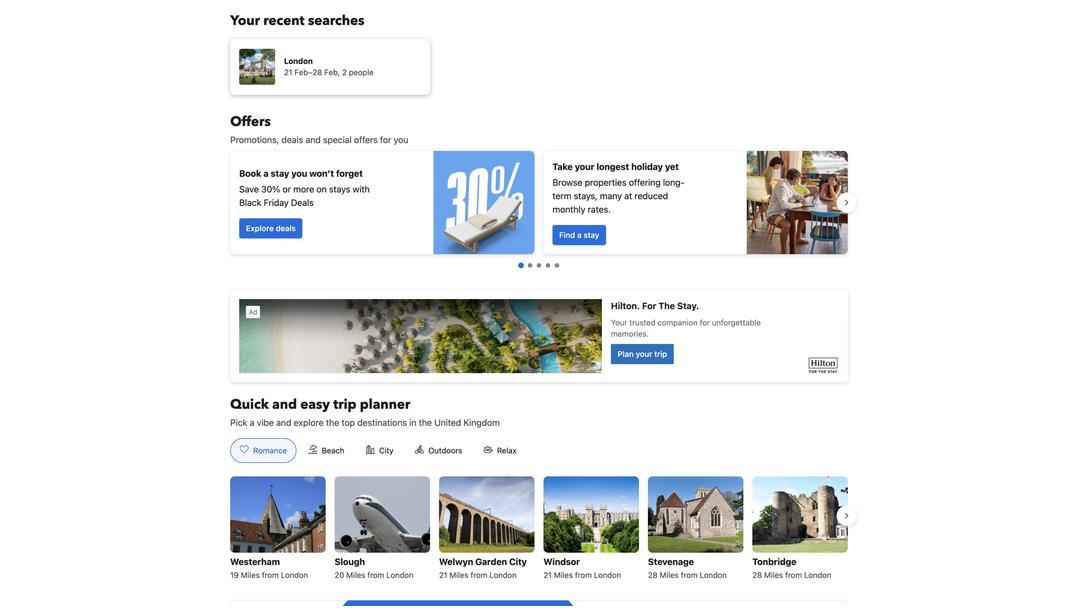 Task type: vqa. For each thing, say whether or not it's contained in the screenshot.
Feb–28
yes



Task type: describe. For each thing, give the bounding box(es) containing it.
your
[[230, 12, 260, 30]]

offers promotions, deals and special offers for you
[[230, 113, 408, 145]]

windsor 21 miles from london
[[544, 557, 621, 580]]

offering
[[629, 177, 661, 188]]

welwyn
[[439, 557, 473, 567]]

explore
[[294, 418, 324, 428]]

take your longest holiday yet image
[[747, 151, 848, 254]]

reduced
[[635, 191, 668, 201]]

feb,
[[324, 68, 340, 77]]

vibe
[[257, 418, 274, 428]]

london for windsor
[[594, 571, 621, 580]]

planner
[[360, 396, 410, 414]]

rates.
[[588, 204, 611, 215]]

1 vertical spatial and
[[272, 396, 297, 414]]

miles for slough
[[346, 571, 365, 580]]

tab list inside main content
[[221, 439, 535, 464]]

miles for westerham
[[241, 571, 260, 580]]

in
[[409, 418, 416, 428]]

progress bar inside main content
[[518, 263, 559, 268]]

from inside welwyn garden city 21 miles from london
[[471, 571, 487, 580]]

deals inside "offers promotions, deals and special offers for you"
[[282, 134, 303, 145]]

a for book
[[263, 168, 269, 179]]

garden
[[475, 557, 507, 567]]

30%
[[261, 184, 280, 195]]

quick
[[230, 396, 269, 414]]

from for stevenage
[[681, 571, 698, 580]]

2
[[342, 68, 347, 77]]

28 for stevenage
[[648, 571, 658, 580]]

pick
[[230, 418, 247, 428]]

from for slough
[[367, 571, 384, 580]]

advertisement region
[[230, 290, 848, 382]]

united
[[434, 418, 461, 428]]

miles inside welwyn garden city 21 miles from london
[[449, 571, 468, 580]]

21 inside welwyn garden city 21 miles from london
[[439, 571, 447, 580]]

book
[[239, 168, 261, 179]]

westerham 19 miles from london
[[230, 557, 308, 580]]

outdoors
[[428, 446, 462, 455]]

or
[[283, 184, 291, 195]]

promotions,
[[230, 134, 279, 145]]

long-
[[663, 177, 685, 188]]

find
[[559, 231, 575, 240]]

your
[[575, 161, 595, 172]]

region containing take your longest holiday yet
[[221, 147, 857, 259]]

miles for stevenage
[[660, 571, 679, 580]]

london for westerham
[[281, 571, 308, 580]]

relax button
[[474, 439, 526, 463]]

people
[[349, 68, 374, 77]]

london 21 feb–28 feb, 2 people
[[284, 56, 374, 77]]

21 for windsor
[[544, 571, 552, 580]]

top
[[342, 418, 355, 428]]

london inside london 21 feb–28 feb, 2 people
[[284, 56, 313, 66]]

london for stevenage
[[700, 571, 727, 580]]

at
[[624, 191, 632, 201]]

black
[[239, 197, 261, 208]]

main content containing offers
[[221, 113, 857, 606]]

miles for windsor
[[554, 571, 573, 580]]

london for tonbridge
[[804, 571, 831, 580]]

beach
[[322, 446, 344, 455]]

forget
[[336, 168, 363, 179]]

destinations
[[357, 418, 407, 428]]

westerham
[[230, 557, 280, 567]]

won't
[[309, 168, 334, 179]]

london for slough
[[386, 571, 414, 580]]

take your longest holiday yet browse properties offering long- term stays, many at reduced monthly rates.
[[553, 161, 685, 215]]

take
[[553, 161, 573, 172]]

feb–28
[[295, 68, 322, 77]]

a inside quick and easy trip planner pick a vibe and explore the top destinations in the united kingdom
[[250, 418, 255, 428]]

a for find
[[577, 231, 582, 240]]

book a stay you won't forget save 30% or more on stays with black friday deals
[[239, 168, 370, 208]]

miles for tonbridge
[[764, 571, 783, 580]]

from for windsor
[[575, 571, 592, 580]]

city button
[[356, 439, 403, 463]]



Task type: locate. For each thing, give the bounding box(es) containing it.
2 horizontal spatial 21
[[544, 571, 552, 580]]

20
[[335, 571, 344, 580]]

from inside slough 20 miles from london
[[367, 571, 384, 580]]

beach button
[[299, 439, 354, 463]]

slough
[[335, 557, 365, 567]]

stays
[[329, 184, 350, 195]]

from inside stevenage 28 miles from london
[[681, 571, 698, 580]]

your recent searches
[[230, 12, 365, 30]]

stays,
[[574, 191, 598, 201]]

deals
[[291, 197, 314, 208]]

0 vertical spatial you
[[394, 134, 408, 145]]

28
[[648, 571, 658, 580], [752, 571, 762, 580]]

1 vertical spatial a
[[577, 231, 582, 240]]

miles down welwyn
[[449, 571, 468, 580]]

1 vertical spatial deals
[[276, 224, 296, 233]]

you
[[394, 134, 408, 145], [291, 168, 307, 179]]

properties
[[585, 177, 627, 188]]

tab list containing romance
[[221, 439, 535, 464]]

explore deals
[[246, 224, 296, 233]]

save
[[239, 184, 259, 195]]

london inside welwyn garden city 21 miles from london
[[490, 571, 517, 580]]

1 horizontal spatial stay
[[584, 231, 599, 240]]

from down tonbridge
[[785, 571, 802, 580]]

stevenage
[[648, 557, 694, 567]]

1 region from the top
[[221, 147, 857, 259]]

find a stay
[[559, 231, 599, 240]]

you inside "offers promotions, deals and special offers for you"
[[394, 134, 408, 145]]

stevenage 28 miles from london
[[648, 557, 727, 580]]

miles inside windsor 21 miles from london
[[554, 571, 573, 580]]

romance
[[253, 446, 287, 455]]

from for westerham
[[262, 571, 279, 580]]

4 miles from the left
[[554, 571, 573, 580]]

0 vertical spatial stay
[[271, 168, 289, 179]]

2 from from the left
[[367, 571, 384, 580]]

region containing westerham
[[221, 472, 857, 587]]

explore deals link
[[239, 218, 302, 239]]

windsor
[[544, 557, 580, 567]]

28 inside tonbridge 28 miles from london
[[752, 571, 762, 580]]

2 28 from the left
[[752, 571, 762, 580]]

city
[[379, 446, 394, 455], [509, 557, 527, 567]]

welwyn garden city 21 miles from london
[[439, 557, 527, 580]]

and
[[306, 134, 321, 145], [272, 396, 297, 414], [276, 418, 291, 428]]

and up vibe
[[272, 396, 297, 414]]

and left special
[[306, 134, 321, 145]]

21 down welwyn
[[439, 571, 447, 580]]

tonbridge 28 miles from london
[[752, 557, 831, 580]]

stay up or
[[271, 168, 289, 179]]

london inside stevenage 28 miles from london
[[700, 571, 727, 580]]

monthly
[[553, 204, 585, 215]]

1 28 from the left
[[648, 571, 658, 580]]

tonbridge
[[752, 557, 797, 567]]

term
[[553, 191, 572, 201]]

1 horizontal spatial the
[[419, 418, 432, 428]]

romance button
[[230, 439, 297, 463]]

0 horizontal spatial city
[[379, 446, 394, 455]]

london inside tonbridge 28 miles from london
[[804, 571, 831, 580]]

21
[[284, 68, 292, 77], [439, 571, 447, 580], [544, 571, 552, 580]]

0 horizontal spatial the
[[326, 418, 339, 428]]

region
[[221, 147, 857, 259], [221, 472, 857, 587]]

28 inside stevenage 28 miles from london
[[648, 571, 658, 580]]

5 from from the left
[[681, 571, 698, 580]]

19
[[230, 571, 239, 580]]

london inside slough 20 miles from london
[[386, 571, 414, 580]]

with
[[353, 184, 370, 195]]

1 vertical spatial region
[[221, 472, 857, 587]]

2 horizontal spatial a
[[577, 231, 582, 240]]

deals right promotions,
[[282, 134, 303, 145]]

from inside westerham 19 miles from london
[[262, 571, 279, 580]]

special
[[323, 134, 352, 145]]

1 the from the left
[[326, 418, 339, 428]]

progress bar
[[518, 263, 559, 268]]

kingdom
[[464, 418, 500, 428]]

miles down slough
[[346, 571, 365, 580]]

21 inside windsor 21 miles from london
[[544, 571, 552, 580]]

more
[[293, 184, 314, 195]]

offers
[[354, 134, 378, 145]]

miles inside tonbridge 28 miles from london
[[764, 571, 783, 580]]

21 down 'windsor' at bottom right
[[544, 571, 552, 580]]

stay for book
[[271, 168, 289, 179]]

stay for find
[[584, 231, 599, 240]]

miles
[[241, 571, 260, 580], [346, 571, 365, 580], [449, 571, 468, 580], [554, 571, 573, 580], [660, 571, 679, 580], [764, 571, 783, 580]]

6 miles from the left
[[764, 571, 783, 580]]

city right garden
[[509, 557, 527, 567]]

4 from from the left
[[575, 571, 592, 580]]

outdoors button
[[405, 439, 472, 463]]

a left vibe
[[250, 418, 255, 428]]

1 horizontal spatial you
[[394, 134, 408, 145]]

0 horizontal spatial 21
[[284, 68, 292, 77]]

slough 20 miles from london
[[335, 557, 414, 580]]

on
[[317, 184, 327, 195]]

relax
[[497, 446, 517, 455]]

the
[[326, 418, 339, 428], [419, 418, 432, 428]]

0 vertical spatial deals
[[282, 134, 303, 145]]

2 miles from the left
[[346, 571, 365, 580]]

a inside book a stay you won't forget save 30% or more on stays with black friday deals
[[263, 168, 269, 179]]

3 from from the left
[[471, 571, 487, 580]]

a right book
[[263, 168, 269, 179]]

2 the from the left
[[419, 418, 432, 428]]

21 left feb–28
[[284, 68, 292, 77]]

21 for london
[[284, 68, 292, 77]]

0 vertical spatial a
[[263, 168, 269, 179]]

28 down stevenage
[[648, 571, 658, 580]]

miles down stevenage
[[660, 571, 679, 580]]

from down stevenage
[[681, 571, 698, 580]]

from down westerham
[[262, 571, 279, 580]]

0 vertical spatial city
[[379, 446, 394, 455]]

0 horizontal spatial stay
[[271, 168, 289, 179]]

0 vertical spatial and
[[306, 134, 321, 145]]

city inside welwyn garden city 21 miles from london
[[509, 557, 527, 567]]

3 miles from the left
[[449, 571, 468, 580]]

the right in
[[419, 418, 432, 428]]

21 inside london 21 feb–28 feb, 2 people
[[284, 68, 292, 77]]

browse
[[553, 177, 583, 188]]

1 miles from the left
[[241, 571, 260, 580]]

yet
[[665, 161, 679, 172]]

miles down westerham
[[241, 571, 260, 580]]

5 miles from the left
[[660, 571, 679, 580]]

1 horizontal spatial 28
[[752, 571, 762, 580]]

6 from from the left
[[785, 571, 802, 580]]

from
[[262, 571, 279, 580], [367, 571, 384, 580], [471, 571, 487, 580], [575, 571, 592, 580], [681, 571, 698, 580], [785, 571, 802, 580]]

and right vibe
[[276, 418, 291, 428]]

a
[[263, 168, 269, 179], [577, 231, 582, 240], [250, 418, 255, 428]]

you inside book a stay you won't forget save 30% or more on stays with black friday deals
[[291, 168, 307, 179]]

you up more
[[291, 168, 307, 179]]

stay inside book a stay you won't forget save 30% or more on stays with black friday deals
[[271, 168, 289, 179]]

0 vertical spatial region
[[221, 147, 857, 259]]

deals right explore
[[276, 224, 296, 233]]

2 vertical spatial and
[[276, 418, 291, 428]]

from right the 20
[[367, 571, 384, 580]]

easy
[[300, 396, 330, 414]]

holiday
[[631, 161, 663, 172]]

london
[[284, 56, 313, 66], [281, 571, 308, 580], [386, 571, 414, 580], [490, 571, 517, 580], [594, 571, 621, 580], [700, 571, 727, 580], [804, 571, 831, 580]]

miles inside slough 20 miles from london
[[346, 571, 365, 580]]

1 horizontal spatial city
[[509, 557, 527, 567]]

from for tonbridge
[[785, 571, 802, 580]]

city inside city button
[[379, 446, 394, 455]]

quick and easy trip planner pick a vibe and explore the top destinations in the united kingdom
[[230, 396, 500, 428]]

and inside "offers promotions, deals and special offers for you"
[[306, 134, 321, 145]]

offers
[[230, 113, 271, 131]]

1 vertical spatial city
[[509, 557, 527, 567]]

from down 'windsor' at bottom right
[[575, 571, 592, 580]]

searches
[[308, 12, 365, 30]]

1 horizontal spatial a
[[263, 168, 269, 179]]

28 down tonbridge
[[752, 571, 762, 580]]

1 vertical spatial stay
[[584, 231, 599, 240]]

london inside windsor 21 miles from london
[[594, 571, 621, 580]]

tab list
[[221, 439, 535, 464]]

longest
[[597, 161, 629, 172]]

0 horizontal spatial a
[[250, 418, 255, 428]]

explore
[[246, 224, 274, 233]]

0 horizontal spatial 28
[[648, 571, 658, 580]]

miles down tonbridge
[[764, 571, 783, 580]]

2 region from the top
[[221, 472, 857, 587]]

london inside westerham 19 miles from london
[[281, 571, 308, 580]]

deals
[[282, 134, 303, 145], [276, 224, 296, 233]]

1 vertical spatial you
[[291, 168, 307, 179]]

friday
[[264, 197, 289, 208]]

you right for
[[394, 134, 408, 145]]

from inside tonbridge 28 miles from london
[[785, 571, 802, 580]]

search for black friday deals on stays image
[[434, 151, 535, 254]]

stay
[[271, 168, 289, 179], [584, 231, 599, 240]]

miles inside stevenage 28 miles from london
[[660, 571, 679, 580]]

2 vertical spatial a
[[250, 418, 255, 428]]

from inside windsor 21 miles from london
[[575, 571, 592, 580]]

miles inside westerham 19 miles from london
[[241, 571, 260, 580]]

city down destinations
[[379, 446, 394, 455]]

many
[[600, 191, 622, 201]]

28 for tonbridge
[[752, 571, 762, 580]]

the left top
[[326, 418, 339, 428]]

miles down 'windsor' at bottom right
[[554, 571, 573, 580]]

for
[[380, 134, 391, 145]]

a right find
[[577, 231, 582, 240]]

find a stay link
[[553, 225, 606, 245]]

0 horizontal spatial you
[[291, 168, 307, 179]]

1 horizontal spatial 21
[[439, 571, 447, 580]]

1 from from the left
[[262, 571, 279, 580]]

main content
[[221, 113, 857, 606]]

stay right find
[[584, 231, 599, 240]]

trip
[[333, 396, 357, 414]]

from down garden
[[471, 571, 487, 580]]

recent
[[263, 12, 305, 30]]



